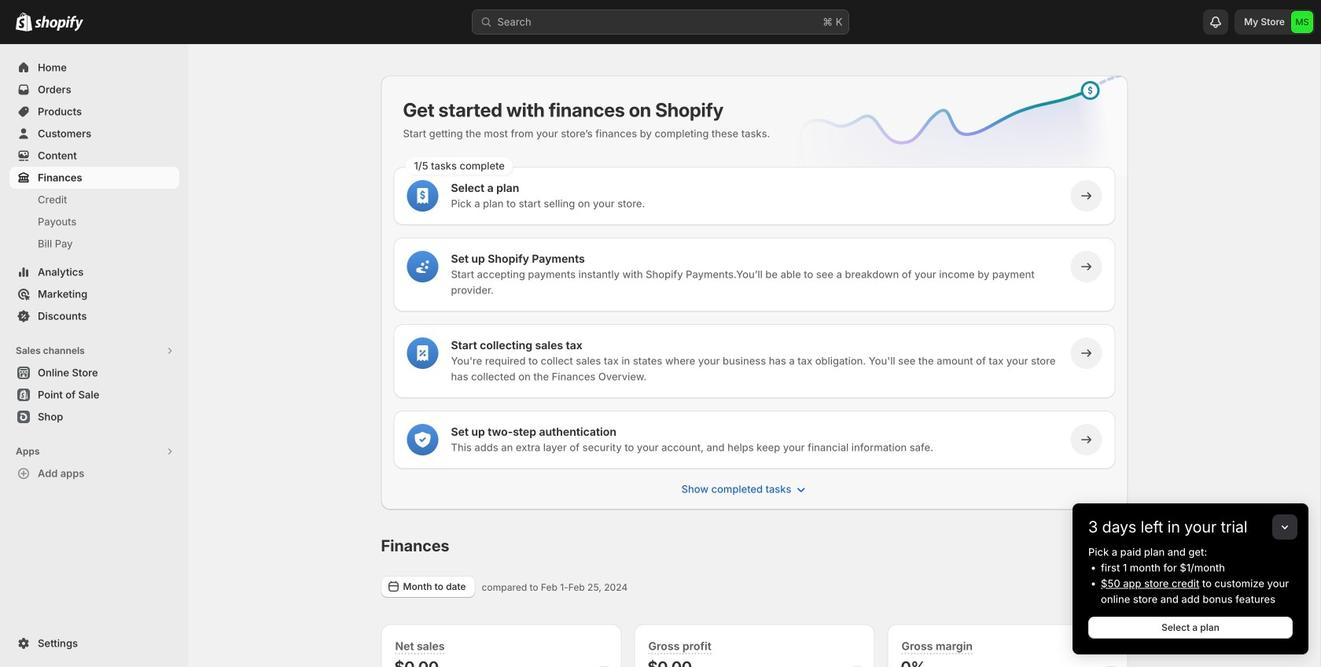 Task type: vqa. For each thing, say whether or not it's contained in the screenshot.
Set up Shopify Payments Image
yes



Task type: describe. For each thing, give the bounding box(es) containing it.
set up shopify payments image
[[415, 259, 431, 275]]

line chart image
[[771, 72, 1132, 201]]



Task type: locate. For each thing, give the bounding box(es) containing it.
shopify image
[[35, 16, 83, 31]]

start collecting sales tax image
[[415, 345, 431, 361]]

my store image
[[1292, 11, 1314, 33]]

set up two-step authentication image
[[415, 432, 431, 448]]

shopify image
[[16, 12, 32, 31]]

select a plan image
[[415, 188, 431, 204]]



